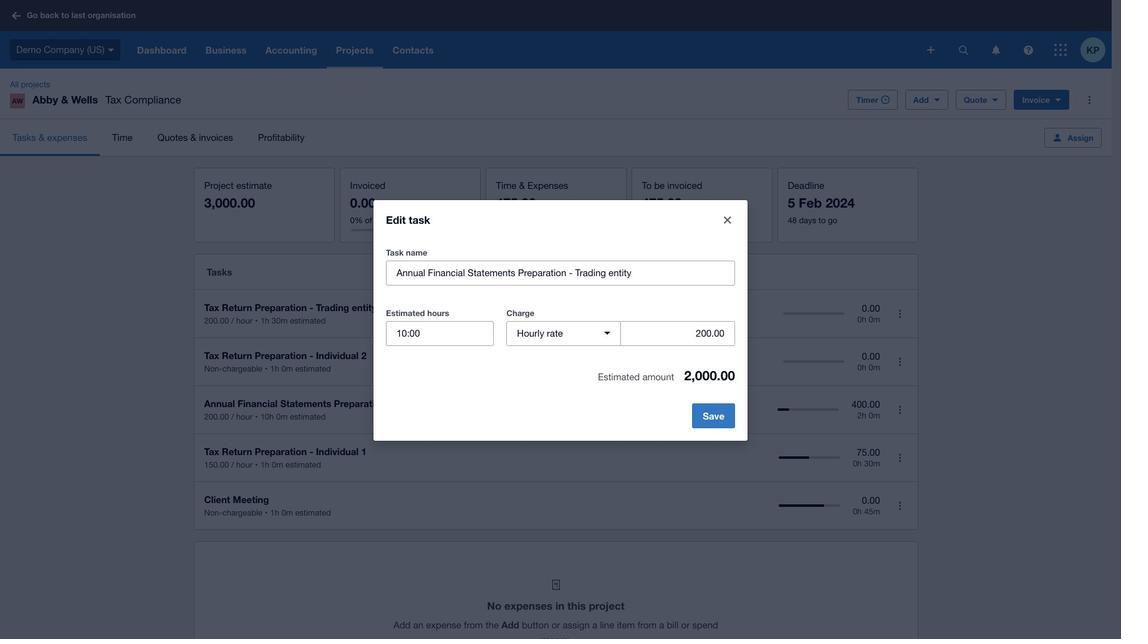 Task type: locate. For each thing, give the bounding box(es) containing it.
estimated inside annual financial statements preparation - trading entity 200.00 / hour • 10h 0m estimated
[[290, 412, 326, 422]]

- for 2
[[310, 350, 314, 361]]

or right bill
[[682, 620, 690, 631]]

0 horizontal spatial a
[[593, 620, 598, 631]]

hour down financial
[[236, 412, 253, 422]]

preparation down tax return preparation - trading entity 200.00 / hour • 1h 30m estimated on the left of page
[[255, 350, 307, 361]]

0 vertical spatial trading
[[316, 302, 349, 313]]

0 horizontal spatial tasks
[[12, 132, 36, 143]]

• up financial
[[265, 364, 268, 374]]

2 hour from the top
[[236, 412, 253, 422]]

estimated left the hours
[[386, 308, 425, 318]]

time inside time & expenses 475.00
[[496, 180, 517, 191]]

1 vertical spatial 200.00
[[204, 412, 229, 422]]

3 / from the top
[[231, 460, 234, 470]]

return inside tax return preparation - individual 1 150.00 / hour • 1h 0m estimated
[[222, 446, 252, 457]]

no
[[488, 600, 502, 613]]

0 horizontal spatial trading
[[316, 302, 349, 313]]

feb
[[799, 195, 823, 211]]

1 vertical spatial project
[[589, 600, 625, 613]]

1 chargeable from the top
[[223, 364, 263, 374]]

1h up financial
[[270, 364, 279, 374]]

from
[[464, 620, 483, 631], [638, 620, 657, 631]]

475.00
[[496, 195, 536, 211], [642, 195, 682, 211]]

project for 0.00
[[375, 216, 400, 225]]

estimated
[[386, 308, 425, 318], [598, 372, 640, 382]]

1 vertical spatial estimated
[[598, 372, 640, 382]]

0 vertical spatial hour
[[236, 316, 253, 326]]

- inside tax return preparation - individual 1 150.00 / hour • 1h 0m estimated
[[310, 446, 314, 457]]

return
[[222, 302, 252, 313], [222, 350, 252, 361], [222, 446, 252, 457]]

0m
[[869, 315, 881, 325], [869, 363, 881, 373], [282, 364, 293, 374], [869, 411, 881, 421], [276, 412, 288, 422], [272, 460, 283, 470], [282, 509, 293, 518]]

individual left 2
[[316, 350, 359, 361]]

preparation inside tax return preparation - trading entity 200.00 / hour • 1h 30m estimated
[[255, 302, 307, 313]]

• left 10h
[[255, 412, 258, 422]]

to
[[61, 10, 69, 20], [819, 216, 826, 225]]

trading inside tax return preparation - trading entity 200.00 / hour • 1h 30m estimated
[[316, 302, 349, 313]]

time down tax compliance
[[112, 132, 133, 143]]

0h for 1
[[854, 459, 863, 469]]

from right item
[[638, 620, 657, 631]]

project
[[375, 216, 400, 225], [589, 600, 625, 613]]

1 vertical spatial trading
[[395, 398, 429, 409]]

5
[[788, 195, 796, 211]]

time link
[[100, 119, 145, 156]]

/ inside tax return preparation - trading entity 200.00 / hour • 1h 30m estimated
[[231, 316, 234, 326]]

svg image up invoice
[[1024, 45, 1034, 55]]

an
[[413, 620, 424, 631]]

1 vertical spatial chargeable
[[223, 509, 263, 518]]

0h for entity
[[858, 315, 867, 325]]

or up "money"
[[552, 620, 561, 631]]

or
[[552, 620, 561, 631], [682, 620, 690, 631]]

475.00 down the expenses
[[496, 195, 536, 211]]

0 horizontal spatial to
[[61, 10, 69, 20]]

1 / from the top
[[231, 316, 234, 326]]

0 horizontal spatial expenses
[[47, 132, 87, 143]]

to be invoiced 475.00
[[642, 180, 703, 211]]

475.00 down the be
[[642, 195, 682, 211]]

task
[[386, 247, 404, 257]]

0 vertical spatial 0.00 0h 0m
[[858, 303, 881, 325]]

deadline 5 feb 2024 48 days to go
[[788, 180, 855, 225]]

1 0.00 0h 0m from the top
[[858, 303, 881, 325]]

demo company (us)
[[16, 44, 105, 55]]

quotes & invoices
[[158, 132, 233, 143]]

preparation inside tax return preparation - individual 2 non-chargeable • 1h 0m estimated
[[255, 350, 307, 361]]

0 vertical spatial return
[[222, 302, 252, 313]]

add for add an expense from the add button or assign a line item from a bill or spend money
[[394, 620, 411, 631]]

2 horizontal spatial add
[[914, 95, 929, 105]]

0.00 for entity
[[863, 303, 881, 314]]

timer
[[857, 95, 879, 105]]

estimated inside tax return preparation - individual 1 150.00 / hour • 1h 0m estimated
[[286, 460, 321, 470]]

svg image inside demo company (us) popup button
[[108, 49, 114, 52]]

add left an
[[394, 620, 411, 631]]

chargeable up financial
[[223, 364, 263, 374]]

demo company (us) button
[[0, 31, 128, 69]]

go
[[27, 10, 38, 20]]

0 horizontal spatial time
[[112, 132, 133, 143]]

30m inside 75.00 0h 30m
[[865, 459, 881, 469]]

time
[[112, 132, 133, 143], [496, 180, 517, 191]]

1 vertical spatial individual
[[316, 446, 359, 457]]

0 horizontal spatial 30m
[[272, 316, 288, 326]]

svg image
[[1055, 44, 1068, 56], [1024, 45, 1034, 55], [928, 46, 935, 54]]

0 vertical spatial project
[[375, 216, 400, 225]]

& inside quotes & invoices link
[[191, 132, 196, 143]]

bill
[[667, 620, 679, 631]]

2 vertical spatial /
[[231, 460, 234, 470]]

0 vertical spatial estimated
[[386, 308, 425, 318]]

1 horizontal spatial estimate
[[402, 216, 433, 225]]

0 vertical spatial 30m
[[272, 316, 288, 326]]

/
[[231, 316, 234, 326], [231, 412, 234, 422], [231, 460, 234, 470]]

hour up tax return preparation - individual 2 non-chargeable • 1h 0m estimated
[[236, 316, 253, 326]]

1 individual from the top
[[316, 350, 359, 361]]

(us)
[[87, 44, 105, 55]]

0 vertical spatial non-
[[204, 364, 223, 374]]

chargeable down the meeting at the left bottom of page
[[223, 509, 263, 518]]

charge group
[[507, 321, 736, 346]]

& right abby
[[61, 93, 68, 106]]

profitability link
[[246, 119, 317, 156]]

0 vertical spatial estimate
[[236, 180, 272, 191]]

preparation for 1
[[255, 446, 307, 457]]

entity
[[352, 302, 377, 313], [431, 398, 456, 409]]

1 non- from the top
[[204, 364, 223, 374]]

project for expenses
[[589, 600, 625, 613]]

2 non- from the top
[[204, 509, 223, 518]]

estimate up name
[[402, 216, 433, 225]]

1 horizontal spatial project
[[589, 600, 625, 613]]

& left the expenses
[[519, 180, 525, 191]]

2 chargeable from the top
[[223, 509, 263, 518]]

annual financial statements preparation - trading entity 200.00 / hour • 10h 0m estimated
[[204, 398, 456, 422]]

project right "of"
[[375, 216, 400, 225]]

1 horizontal spatial a
[[660, 620, 665, 631]]

this
[[568, 600, 586, 613]]

1 vertical spatial entity
[[431, 398, 456, 409]]

& inside time & expenses 475.00
[[519, 180, 525, 191]]

0.00 inside 0.00 0h 45m
[[863, 495, 881, 506]]

1 horizontal spatial 475.00
[[642, 195, 682, 211]]

estimated for estimated hours
[[386, 308, 425, 318]]

2h
[[858, 411, 867, 421]]

non- down client
[[204, 509, 223, 518]]

edit task
[[386, 213, 431, 226]]

2 200.00 from the top
[[204, 412, 229, 422]]

0 horizontal spatial or
[[552, 620, 561, 631]]

add right the
[[502, 620, 520, 631]]

individual for 2
[[316, 350, 359, 361]]

tax inside tax return preparation - trading entity 200.00 / hour • 1h 30m estimated
[[204, 302, 219, 313]]

hour inside tax return preparation - individual 1 150.00 / hour • 1h 0m estimated
[[236, 460, 253, 470]]

1 return from the top
[[222, 302, 252, 313]]

1 horizontal spatial 30m
[[865, 459, 881, 469]]

0 vertical spatial 200.00
[[204, 316, 229, 326]]

wells
[[71, 93, 98, 106]]

1 horizontal spatial tasks
[[207, 266, 232, 278]]

svg image left kp
[[1055, 44, 1068, 56]]

1 horizontal spatial from
[[638, 620, 657, 631]]

1 horizontal spatial or
[[682, 620, 690, 631]]

return inside tax return preparation - trading entity 200.00 / hour • 1h 30m estimated
[[222, 302, 252, 313]]

10h
[[261, 412, 274, 422]]

from left the
[[464, 620, 483, 631]]

preparation down 10h
[[255, 446, 307, 457]]

preparation
[[255, 302, 307, 313], [255, 350, 307, 361], [334, 398, 386, 409], [255, 446, 307, 457]]

200.00
[[204, 316, 229, 326], [204, 412, 229, 422]]

return for tax return preparation - trading entity
[[222, 302, 252, 313]]

project up line
[[589, 600, 625, 613]]

tax for tax compliance
[[105, 94, 122, 106]]

2 individual from the top
[[316, 446, 359, 457]]

&
[[61, 93, 68, 106], [39, 132, 45, 143], [191, 132, 196, 143], [519, 180, 525, 191]]

preparation for entity
[[255, 302, 307, 313]]

individual inside tax return preparation - individual 1 150.00 / hour • 1h 0m estimated
[[316, 446, 359, 457]]

475.00 inside 'to be invoiced 475.00'
[[642, 195, 682, 211]]

- inside annual financial statements preparation - trading entity 200.00 / hour • 10h 0m estimated
[[389, 398, 393, 409]]

2 vertical spatial hour
[[236, 460, 253, 470]]

1 vertical spatial time
[[496, 180, 517, 191]]

& right quotes at the left top of page
[[191, 132, 196, 143]]

edit
[[386, 213, 406, 226]]

3 return from the top
[[222, 446, 252, 457]]

0.00 0h 0m
[[858, 303, 881, 325], [858, 351, 881, 373]]

to left go
[[819, 216, 826, 225]]

0.00 0h 0m for entity
[[858, 303, 881, 325]]

0 horizontal spatial from
[[464, 620, 483, 631]]

back
[[40, 10, 59, 20]]

trading
[[316, 302, 349, 313], [395, 398, 429, 409]]

money
[[542, 635, 570, 640]]

75.00 0h 30m
[[854, 447, 881, 469]]

• inside tax return preparation - individual 1 150.00 / hour • 1h 0m estimated
[[255, 460, 258, 470]]

/ for tax return preparation - individual 1
[[231, 460, 234, 470]]

0 horizontal spatial add
[[394, 620, 411, 631]]

preparation up 1
[[334, 398, 386, 409]]

/ inside tax return preparation - individual 1 150.00 / hour • 1h 0m estimated
[[231, 460, 234, 470]]

0.00 0h 45m
[[854, 495, 881, 517]]

0 horizontal spatial estimated
[[386, 308, 425, 318]]

2 / from the top
[[231, 412, 234, 422]]

svg image right (us)
[[108, 49, 114, 52]]

1 vertical spatial 30m
[[865, 459, 881, 469]]

& for abby
[[61, 93, 68, 106]]

button
[[522, 620, 549, 631]]

1h up tax return preparation - individual 2 non-chargeable • 1h 0m estimated
[[261, 316, 270, 326]]

chargeable inside tax return preparation - individual 2 non-chargeable • 1h 0m estimated
[[223, 364, 263, 374]]

preparation inside annual financial statements preparation - trading entity 200.00 / hour • 10h 0m estimated
[[334, 398, 386, 409]]

0 horizontal spatial project
[[375, 216, 400, 225]]

add
[[914, 95, 929, 105], [502, 620, 520, 631], [394, 620, 411, 631]]

hour inside tax return preparation - trading entity 200.00 / hour • 1h 30m estimated
[[236, 316, 253, 326]]

deadline
[[788, 180, 825, 191]]

1 vertical spatial /
[[231, 412, 234, 422]]

a left bill
[[660, 620, 665, 631]]

2 from from the left
[[638, 620, 657, 631]]

1 horizontal spatial time
[[496, 180, 517, 191]]

• up the meeting at the left bottom of page
[[255, 460, 258, 470]]

-
[[310, 302, 314, 313], [310, 350, 314, 361], [389, 398, 393, 409], [310, 446, 314, 457]]

2 horizontal spatial svg image
[[1055, 44, 1068, 56]]

0 horizontal spatial 475.00
[[496, 195, 536, 211]]

estimated inside the "client meeting non-chargeable • 1h 0m estimated"
[[295, 509, 331, 518]]

timer button
[[849, 90, 898, 110]]

1h inside the "client meeting non-chargeable • 1h 0m estimated"
[[270, 509, 279, 518]]

spend
[[693, 620, 719, 631]]

30m inside tax return preparation - trading entity 200.00 / hour • 1h 30m estimated
[[272, 316, 288, 326]]

1 vertical spatial expenses
[[505, 600, 553, 613]]

1 475.00 from the left
[[496, 195, 536, 211]]

add inside popup button
[[914, 95, 929, 105]]

0m inside the "client meeting non-chargeable • 1h 0m estimated"
[[282, 509, 293, 518]]

0.00 field
[[621, 322, 735, 345]]

400.00
[[852, 399, 881, 410]]

preparation up tax return preparation - individual 2 non-chargeable • 1h 0m estimated
[[255, 302, 307, 313]]

estimated up the "client meeting non-chargeable • 1h 0m estimated" on the bottom of the page
[[286, 460, 321, 470]]

0 vertical spatial individual
[[316, 350, 359, 361]]

0h inside 0.00 0h 45m
[[854, 507, 863, 517]]

rate
[[547, 328, 563, 338]]

1 vertical spatial estimate
[[402, 216, 433, 225]]

3 hour from the top
[[236, 460, 253, 470]]

0 vertical spatial to
[[61, 10, 69, 20]]

svg image
[[12, 12, 21, 20], [959, 45, 969, 55], [992, 45, 1001, 55], [108, 49, 114, 52]]

1h down tax return preparation - individual 1 150.00 / hour • 1h 0m estimated
[[270, 509, 279, 518]]

0h
[[858, 315, 867, 325], [858, 363, 867, 373], [854, 459, 863, 469], [854, 507, 863, 517]]

assign button
[[1045, 128, 1103, 148]]

1 200.00 from the top
[[204, 316, 229, 326]]

time for time
[[112, 132, 133, 143]]

estimated left amount
[[598, 372, 640, 382]]

preparation inside tax return preparation - individual 1 150.00 / hour • 1h 0m estimated
[[255, 446, 307, 457]]

1 vertical spatial tasks
[[207, 266, 232, 278]]

estimated inside tax return preparation - individual 2 non-chargeable • 1h 0m estimated
[[295, 364, 331, 374]]

0.00
[[350, 195, 376, 211], [863, 303, 881, 314], [863, 351, 881, 362], [863, 495, 881, 506]]

1 vertical spatial hour
[[236, 412, 253, 422]]

estimated up statements
[[295, 364, 331, 374]]

30m up tax return preparation - individual 2 non-chargeable • 1h 0m estimated
[[272, 316, 288, 326]]

0 vertical spatial chargeable
[[223, 364, 263, 374]]

expenses up "button"
[[505, 600, 553, 613]]

tax inside tax return preparation - individual 1 150.00 / hour • 1h 0m estimated
[[204, 446, 219, 457]]

project inside invoiced 0.00 0% of project estimate
[[375, 216, 400, 225]]

0 vertical spatial entity
[[352, 302, 377, 313]]

individual inside tax return preparation - individual 2 non-chargeable • 1h 0m estimated
[[316, 350, 359, 361]]

& down abby
[[39, 132, 45, 143]]

time for time & expenses 475.00
[[496, 180, 517, 191]]

a
[[593, 620, 598, 631], [660, 620, 665, 631]]

- inside tax return preparation - individual 2 non-chargeable • 1h 0m estimated
[[310, 350, 314, 361]]

• inside tax return preparation - individual 2 non-chargeable • 1h 0m estimated
[[265, 364, 268, 374]]

1 horizontal spatial expenses
[[505, 600, 553, 613]]

svg image left go
[[12, 12, 21, 20]]

hour right 150.00
[[236, 460, 253, 470]]

be
[[655, 180, 665, 191]]

200.00 inside tax return preparation - trading entity 200.00 / hour • 1h 30m estimated
[[204, 316, 229, 326]]

0m inside annual financial statements preparation - trading entity 200.00 / hour • 10h 0m estimated
[[276, 412, 288, 422]]

invoiced
[[350, 180, 386, 191]]

0 vertical spatial expenses
[[47, 132, 87, 143]]

a left line
[[593, 620, 598, 631]]

/ inside annual financial statements preparation - trading entity 200.00 / hour • 10h 0m estimated
[[231, 412, 234, 422]]

svg image inside go back to last organisation link
[[12, 12, 21, 20]]

preparation for 2
[[255, 350, 307, 361]]

2 475.00 from the left
[[642, 195, 682, 211]]

tax for tax return preparation - individual 1 150.00 / hour • 1h 0m estimated
[[204, 446, 219, 457]]

line
[[600, 620, 615, 631]]

0 vertical spatial /
[[231, 316, 234, 326]]

1 vertical spatial to
[[819, 216, 826, 225]]

1 horizontal spatial trading
[[395, 398, 429, 409]]

1h
[[261, 316, 270, 326], [270, 364, 279, 374], [261, 460, 270, 470], [270, 509, 279, 518]]

1h inside tax return preparation - trading entity 200.00 / hour • 1h 30m estimated
[[261, 316, 270, 326]]

expenses down the abby & wells
[[47, 132, 87, 143]]

1 horizontal spatial estimated
[[598, 372, 640, 382]]

estimate
[[236, 180, 272, 191], [402, 216, 433, 225]]

add right timer button
[[914, 95, 929, 105]]

• up tax return preparation - individual 2 non-chargeable • 1h 0m estimated
[[255, 316, 258, 326]]

1 horizontal spatial entity
[[431, 398, 456, 409]]

1 hour from the top
[[236, 316, 253, 326]]

2 vertical spatial return
[[222, 446, 252, 457]]

2 return from the top
[[222, 350, 252, 361]]

expense
[[426, 620, 462, 631]]

2 0.00 0h 0m from the top
[[858, 351, 881, 373]]

estimated up tax return preparation - individual 2 non-chargeable • 1h 0m estimated
[[290, 316, 326, 326]]

30m down 75.00
[[865, 459, 881, 469]]

0 vertical spatial time
[[112, 132, 133, 143]]

estimated
[[290, 316, 326, 326], [295, 364, 331, 374], [290, 412, 326, 422], [286, 460, 321, 470], [295, 509, 331, 518]]

1 vertical spatial non-
[[204, 509, 223, 518]]

• inside the "client meeting non-chargeable • 1h 0m estimated"
[[265, 509, 268, 518]]

company
[[44, 44, 84, 55]]

1 horizontal spatial add
[[502, 620, 520, 631]]

1 horizontal spatial to
[[819, 216, 826, 225]]

trading inside annual financial statements preparation - trading entity 200.00 / hour • 10h 0m estimated
[[395, 398, 429, 409]]

return for tax return preparation - individual 2
[[222, 350, 252, 361]]

1 vertical spatial return
[[222, 350, 252, 361]]

0h inside 75.00 0h 30m
[[854, 459, 863, 469]]

• down the meeting at the left bottom of page
[[265, 509, 268, 518]]

non- up annual
[[204, 364, 223, 374]]

1h up the meeting at the left bottom of page
[[261, 460, 270, 470]]

invoiced 0.00 0% of project estimate
[[350, 180, 433, 225]]

to left the last in the left of the page
[[61, 10, 69, 20]]

hour for tax return preparation - individual 1
[[236, 460, 253, 470]]

days
[[800, 216, 817, 225]]

go back to last organisation link
[[7, 5, 143, 27]]

tasks & expenses
[[12, 132, 87, 143]]

0 vertical spatial tasks
[[12, 132, 36, 143]]

estimated down tax return preparation - individual 1 150.00 / hour • 1h 0m estimated
[[295, 509, 331, 518]]

estimate up 3,000.00
[[236, 180, 272, 191]]

2
[[362, 350, 367, 361]]

estimated down statements
[[290, 412, 326, 422]]

0 horizontal spatial entity
[[352, 302, 377, 313]]

time left the expenses
[[496, 180, 517, 191]]

return inside tax return preparation - individual 2 non-chargeable • 1h 0m estimated
[[222, 350, 252, 361]]

0 horizontal spatial estimate
[[236, 180, 272, 191]]

•
[[255, 316, 258, 326], [265, 364, 268, 374], [255, 412, 258, 422], [255, 460, 258, 470], [265, 509, 268, 518]]

tax compliance
[[105, 94, 181, 106]]

non- inside the "client meeting non-chargeable • 1h 0m estimated"
[[204, 509, 223, 518]]

1 vertical spatial 0.00 0h 0m
[[858, 351, 881, 373]]

svg image up add popup button
[[928, 46, 935, 54]]

& inside tasks & expenses link
[[39, 132, 45, 143]]

- inside tax return preparation - trading entity 200.00 / hour • 1h 30m estimated
[[310, 302, 314, 313]]

475.00 inside time & expenses 475.00
[[496, 195, 536, 211]]

tax inside tax return preparation - individual 2 non-chargeable • 1h 0m estimated
[[204, 350, 219, 361]]

individual left 1
[[316, 446, 359, 457]]



Task type: describe. For each thing, give the bounding box(es) containing it.
quotes
[[158, 132, 188, 143]]

2 or from the left
[[682, 620, 690, 631]]

edit task dialog
[[374, 200, 748, 441]]

statements
[[280, 398, 332, 409]]

1 or from the left
[[552, 620, 561, 631]]

projects
[[21, 80, 50, 89]]

to inside deadline 5 feb 2024 48 days to go
[[819, 216, 826, 225]]

chargeable inside the "client meeting non-chargeable • 1h 0m estimated"
[[223, 509, 263, 518]]

0%
[[350, 216, 363, 225]]

0m inside 400.00 2h 0m
[[869, 411, 881, 421]]

1h inside tax return preparation - individual 1 150.00 / hour • 1h 0m estimated
[[261, 460, 270, 470]]

150.00
[[204, 460, 229, 470]]

estimated inside tax return preparation - trading entity 200.00 / hour • 1h 30m estimated
[[290, 316, 326, 326]]

1 a from the left
[[593, 620, 598, 631]]

all projects
[[10, 80, 50, 89]]

0h for 1h
[[854, 507, 863, 517]]

entity inside tax return preparation - trading entity 200.00 / hour • 1h 30m estimated
[[352, 302, 377, 313]]

Name or choose task field
[[387, 261, 735, 285]]

save
[[703, 410, 725, 421]]

invoices
[[199, 132, 233, 143]]

svg image up quote
[[959, 45, 969, 55]]

& for quotes
[[191, 132, 196, 143]]

annual
[[204, 398, 235, 409]]

0.00 for 2
[[863, 351, 881, 362]]

estimated for estimated amount
[[598, 372, 640, 382]]

2,000.00
[[685, 368, 736, 383]]

• inside annual financial statements preparation - trading entity 200.00 / hour • 10h 0m estimated
[[255, 412, 258, 422]]

tasks for tasks & expenses
[[12, 132, 36, 143]]

kp button
[[1081, 31, 1113, 69]]

expenses
[[528, 180, 569, 191]]

0.00 for 1h
[[863, 495, 881, 506]]

entity inside annual financial statements preparation - trading entity 200.00 / hour • 10h 0m estimated
[[431, 398, 456, 409]]

hourly rate
[[517, 328, 563, 338]]

3,000.00
[[204, 195, 255, 211]]

charge
[[507, 308, 535, 318]]

project estimate 3,000.00
[[204, 180, 272, 211]]

quote
[[964, 95, 988, 105]]

to inside go back to last organisation link
[[61, 10, 69, 20]]

assign
[[1068, 133, 1094, 143]]

close button
[[716, 207, 741, 232]]

profitability
[[258, 132, 305, 143]]

estimate inside invoiced 0.00 0% of project estimate
[[402, 216, 433, 225]]

400.00 2h 0m
[[852, 399, 881, 421]]

hour for tax return preparation - trading entity
[[236, 316, 253, 326]]

hourly rate button
[[507, 321, 621, 346]]

the
[[486, 620, 499, 631]]

1h inside tax return preparation - individual 2 non-chargeable • 1h 0m estimated
[[270, 364, 279, 374]]

quotes & invoices link
[[145, 119, 246, 156]]

0h for 2
[[858, 363, 867, 373]]

475.00 for time & expenses 475.00
[[496, 195, 536, 211]]

abby
[[32, 93, 58, 106]]

tax return preparation - trading entity 200.00 / hour • 1h 30m estimated
[[204, 302, 377, 326]]

task
[[409, 213, 431, 226]]

- for 1
[[310, 446, 314, 457]]

non- inside tax return preparation - individual 2 non-chargeable • 1h 0m estimated
[[204, 364, 223, 374]]

Estimated hours field
[[387, 322, 494, 345]]

hour inside annual financial statements preparation - trading entity 200.00 / hour • 10h 0m estimated
[[236, 412, 253, 422]]

475.00 for to be invoiced 475.00
[[642, 195, 682, 211]]

estimate inside project estimate 3,000.00
[[236, 180, 272, 191]]

hours
[[428, 308, 450, 318]]

tax return preparation - individual 1 150.00 / hour • 1h 0m estimated
[[204, 446, 367, 470]]

tax for tax return preparation - trading entity 200.00 / hour • 1h 30m estimated
[[204, 302, 219, 313]]

time & expenses 475.00
[[496, 180, 569, 211]]

amount
[[643, 372, 675, 382]]

svg image up quote "popup button"
[[992, 45, 1001, 55]]

1 from from the left
[[464, 620, 483, 631]]

save button
[[693, 403, 736, 428]]

name
[[406, 247, 428, 257]]

invoice
[[1023, 95, 1051, 105]]

last
[[71, 10, 85, 20]]

task name
[[386, 247, 428, 257]]

compliance
[[125, 94, 181, 106]]

add button
[[906, 90, 949, 110]]

0.00 inside invoiced 0.00 0% of project estimate
[[350, 195, 376, 211]]

200.00 inside annual financial statements preparation - trading entity 200.00 / hour • 10h 0m estimated
[[204, 412, 229, 422]]

demo
[[16, 44, 41, 55]]

individual for 1
[[316, 446, 359, 457]]

organisation
[[88, 10, 136, 20]]

2024
[[826, 195, 855, 211]]

tasks & expenses link
[[0, 119, 100, 156]]

in
[[556, 600, 565, 613]]

tasks for tasks
[[207, 266, 232, 278]]

return for tax return preparation - individual 1
[[222, 446, 252, 457]]

all
[[10, 80, 19, 89]]

invoice button
[[1015, 90, 1070, 110]]

go back to last organisation
[[27, 10, 136, 20]]

financial
[[238, 398, 278, 409]]

75.00
[[857, 447, 881, 458]]

1 horizontal spatial svg image
[[1024, 45, 1034, 55]]

/ for tax return preparation - trading entity
[[231, 316, 234, 326]]

0m inside tax return preparation - individual 1 150.00 / hour • 1h 0m estimated
[[272, 460, 283, 470]]

& for time
[[519, 180, 525, 191]]

0 horizontal spatial svg image
[[928, 46, 935, 54]]

invoiced
[[668, 180, 703, 191]]

item
[[617, 620, 635, 631]]

1
[[362, 446, 367, 457]]

no expenses in this project
[[488, 600, 625, 613]]

go
[[829, 216, 838, 225]]

add an expense from the add button or assign a line item from a bill or spend money
[[394, 620, 719, 640]]

client
[[204, 494, 230, 505]]

of
[[365, 216, 372, 225]]

quote button
[[956, 90, 1007, 110]]

aw
[[12, 97, 23, 105]]

hourly
[[517, 328, 545, 338]]

48
[[788, 216, 797, 225]]

assign
[[563, 620, 590, 631]]

client meeting non-chargeable • 1h 0m estimated
[[204, 494, 331, 518]]

0m inside tax return preparation - individual 2 non-chargeable • 1h 0m estimated
[[282, 364, 293, 374]]

kp banner
[[0, 0, 1113, 69]]

0.00 0h 0m for 2
[[858, 351, 881, 373]]

close image
[[724, 216, 732, 224]]

add for add
[[914, 95, 929, 105]]

tax for tax return preparation - individual 2 non-chargeable • 1h 0m estimated
[[204, 350, 219, 361]]

estimated hours
[[386, 308, 450, 318]]

to
[[642, 180, 652, 191]]

2 a from the left
[[660, 620, 665, 631]]

project
[[204, 180, 234, 191]]

- for entity
[[310, 302, 314, 313]]

estimated amount
[[598, 372, 675, 382]]

tax return preparation - individual 2 non-chargeable • 1h 0m estimated
[[204, 350, 367, 374]]

& for tasks
[[39, 132, 45, 143]]

all projects link
[[5, 79, 55, 91]]

• inside tax return preparation - trading entity 200.00 / hour • 1h 30m estimated
[[255, 316, 258, 326]]

45m
[[865, 507, 881, 517]]



Task type: vqa. For each thing, say whether or not it's contained in the screenshot.
the top to
yes



